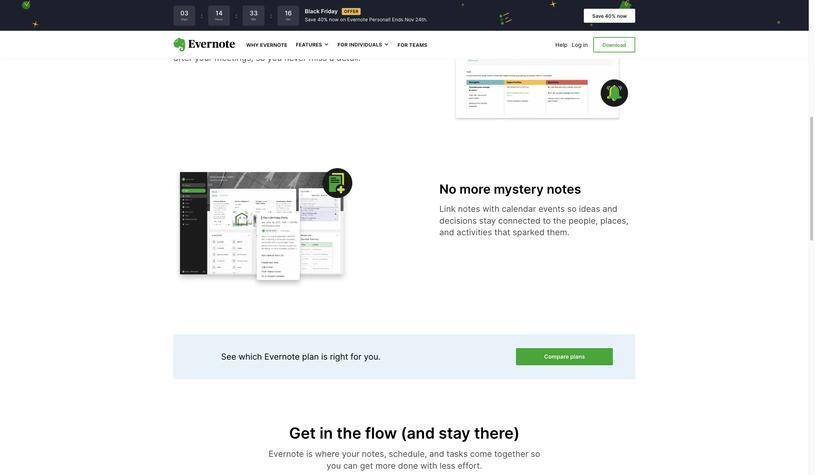 Task type: locate. For each thing, give the bounding box(es) containing it.
1 horizontal spatial stay
[[480, 216, 496, 226]]

40% up download link on the top of the page
[[606, 13, 616, 19]]

get in the flow (and stay there)
[[289, 425, 520, 443]]

1 vertical spatial your
[[342, 450, 360, 460]]

2 : from the left
[[236, 12, 237, 19]]

where
[[315, 450, 340, 460]]

and up places,
[[603, 204, 618, 214]]

1 horizontal spatial with
[[483, 204, 500, 214]]

you down the why evernote
[[268, 53, 282, 63]]

1 horizontal spatial your
[[342, 450, 360, 460]]

you inside evernote is where your notes, schedule, and tasks come together so you can get more done with less effort.
[[327, 461, 341, 472]]

1 horizontal spatial save
[[593, 13, 604, 19]]

a
[[330, 53, 334, 63]]

: right 33 min
[[270, 12, 272, 19]]

2 vertical spatial and
[[430, 450, 445, 460]]

0 horizontal spatial to
[[275, 41, 283, 51]]

see which evernote plan is right for you.
[[221, 352, 381, 362]]

is
[[322, 352, 328, 362], [307, 450, 313, 460]]

evernote down get
[[269, 450, 304, 460]]

to
[[275, 41, 283, 51], [543, 216, 551, 226]]

1 horizontal spatial 40%
[[606, 13, 616, 19]]

remind
[[228, 41, 255, 51]]

1 vertical spatial can
[[344, 461, 358, 472]]

save 40% now
[[593, 13, 627, 19]]

no more mystery notes
[[440, 182, 582, 197]]

is left the where
[[307, 450, 313, 460]]

or
[[357, 41, 365, 51]]

so up people,
[[568, 204, 577, 214]]

evernote
[[348, 17, 368, 22], [174, 41, 209, 51], [260, 42, 288, 48], [265, 352, 300, 362], [269, 450, 304, 460]]

you.
[[364, 352, 381, 362]]

notes up events
[[547, 182, 582, 197]]

stay up activities
[[480, 216, 496, 226]]

1 horizontal spatial :
[[236, 12, 237, 19]]

the up them.
[[554, 216, 567, 226]]

2 horizontal spatial :
[[270, 12, 272, 19]]

0 horizontal spatial your
[[195, 53, 212, 63]]

save down black
[[305, 17, 316, 22]]

miss
[[309, 53, 327, 63]]

is right plan
[[322, 352, 328, 362]]

to inside link notes with calendar events so ideas and decisions stay connected to the people, places, and activities that sparked them.
[[543, 216, 551, 226]]

40% down black friday
[[318, 17, 328, 22]]

for
[[338, 42, 348, 48], [398, 42, 408, 48]]

in up the where
[[320, 425, 333, 443]]

black friday
[[305, 8, 338, 15]]

so
[[256, 53, 265, 63], [568, 204, 577, 214], [531, 450, 541, 460]]

and down the decisions
[[440, 228, 455, 238]]

0 vertical spatial notes
[[304, 41, 327, 51]]

for up detail.
[[338, 42, 348, 48]]

which
[[239, 352, 262, 362]]

can
[[211, 41, 226, 51], [344, 461, 358, 472]]

evernote down "offer"
[[348, 17, 368, 22]]

stay
[[480, 216, 496, 226], [439, 425, 471, 443]]

can up meetings,
[[211, 41, 226, 51]]

1 vertical spatial and
[[440, 228, 455, 238]]

now left on
[[329, 17, 339, 22]]

with up that
[[483, 204, 500, 214]]

with
[[483, 204, 500, 214], [421, 461, 438, 472]]

0 vertical spatial your
[[195, 53, 212, 63]]

get
[[360, 461, 373, 472]]

0 vertical spatial more
[[460, 182, 491, 197]]

1 vertical spatial with
[[421, 461, 438, 472]]

more down notes,
[[376, 461, 396, 472]]

notes
[[304, 41, 327, 51], [547, 182, 582, 197], [458, 204, 481, 214]]

you right remind
[[258, 41, 272, 51]]

now up download link on the top of the page
[[617, 13, 627, 19]]

personal!
[[370, 17, 391, 22]]

now for save 40% now on evernote personal! ends nov 24th.
[[329, 17, 339, 22]]

why
[[247, 42, 259, 48]]

to left take
[[275, 41, 283, 51]]

0 vertical spatial so
[[256, 53, 265, 63]]

40%
[[606, 13, 616, 19], [318, 17, 328, 22]]

so right together
[[531, 450, 541, 460]]

meetings,
[[215, 53, 254, 63]]

1 vertical spatial in
[[320, 425, 333, 443]]

you
[[258, 41, 272, 51], [268, 53, 282, 63], [327, 461, 341, 472]]

0 horizontal spatial in
[[320, 425, 333, 443]]

black
[[305, 8, 320, 15]]

you down the where
[[327, 461, 341, 472]]

1 horizontal spatial in
[[584, 41, 588, 48]]

with left less
[[421, 461, 438, 472]]

download link
[[594, 37, 636, 53]]

evernote right why
[[260, 42, 288, 48]]

notes inside link notes with calendar events so ideas and decisions stay connected to the people, places, and activities that sparked them.
[[458, 204, 481, 214]]

1 horizontal spatial the
[[554, 216, 567, 226]]

0 horizontal spatial 40%
[[318, 17, 328, 22]]

1 horizontal spatial now
[[617, 13, 627, 19]]

0 horizontal spatial now
[[329, 17, 339, 22]]

ideas
[[580, 204, 601, 214]]

activities
[[457, 228, 493, 238]]

stay up tasks
[[439, 425, 471, 443]]

2 horizontal spatial so
[[568, 204, 577, 214]]

0 horizontal spatial so
[[256, 53, 265, 63]]

compare plans link
[[517, 349, 613, 366]]

evernote and calendar integration showcase image
[[454, 0, 636, 122]]

the
[[554, 216, 567, 226], [337, 425, 362, 443]]

in right log
[[584, 41, 588, 48]]

evernote inside evernote can remind you to take notes before or after your meetings, so you never miss a detail.
[[174, 41, 209, 51]]

0 vertical spatial and
[[603, 204, 618, 214]]

plan
[[302, 352, 319, 362]]

0 horizontal spatial notes
[[304, 41, 327, 51]]

and up less
[[430, 450, 445, 460]]

notes up the decisions
[[458, 204, 481, 214]]

offer
[[344, 9, 359, 14]]

:
[[201, 12, 203, 19], [236, 12, 237, 19], [270, 12, 272, 19]]

: left 14 hours
[[201, 12, 203, 19]]

0 horizontal spatial the
[[337, 425, 362, 443]]

0 vertical spatial stay
[[480, 216, 496, 226]]

can inside evernote can remind you to take notes before or after your meetings, so you never miss a detail.
[[211, 41, 226, 51]]

see
[[221, 352, 236, 362]]

0 vertical spatial to
[[275, 41, 283, 51]]

your
[[195, 53, 212, 63], [342, 450, 360, 460]]

compare plans
[[545, 354, 585, 361]]

0 vertical spatial the
[[554, 216, 567, 226]]

stay inside link notes with calendar events so ideas and decisions stay connected to the people, places, and activities that sparked them.
[[480, 216, 496, 226]]

days
[[181, 18, 188, 21]]

to down events
[[543, 216, 551, 226]]

so down the why evernote
[[256, 53, 265, 63]]

1 horizontal spatial to
[[543, 216, 551, 226]]

0 horizontal spatial is
[[307, 450, 313, 460]]

1 vertical spatial stay
[[439, 425, 471, 443]]

2 vertical spatial so
[[531, 450, 541, 460]]

for inside for teams link
[[398, 42, 408, 48]]

0 horizontal spatial for
[[338, 42, 348, 48]]

2 vertical spatial notes
[[458, 204, 481, 214]]

more
[[460, 182, 491, 197], [376, 461, 396, 472]]

your inside evernote is where your notes, schedule, and tasks come together so you can get more done with less effort.
[[342, 450, 360, 460]]

save
[[593, 13, 604, 19], [305, 17, 316, 22]]

why evernote
[[247, 42, 288, 48]]

save 40% now on evernote personal! ends nov 24th.
[[305, 17, 428, 22]]

24th.
[[416, 17, 428, 22]]

1 vertical spatial is
[[307, 450, 313, 460]]

1 vertical spatial so
[[568, 204, 577, 214]]

for
[[351, 352, 362, 362]]

1 horizontal spatial can
[[344, 461, 358, 472]]

0 vertical spatial with
[[483, 204, 500, 214]]

evernote logo image
[[174, 38, 235, 52]]

2 vertical spatial you
[[327, 461, 341, 472]]

1 horizontal spatial notes
[[458, 204, 481, 214]]

can left get
[[344, 461, 358, 472]]

14
[[216, 10, 223, 17]]

for left teams
[[398, 42, 408, 48]]

0 vertical spatial in
[[584, 41, 588, 48]]

evernote is where your notes, schedule, and tasks come together so you can get more done with less effort.
[[269, 450, 541, 472]]

1 vertical spatial you
[[268, 53, 282, 63]]

evernote can remind you to take notes before or after your meetings, so you never miss a detail.
[[174, 41, 365, 63]]

0 horizontal spatial more
[[376, 461, 396, 472]]

for for for teams
[[398, 42, 408, 48]]

calendar
[[502, 204, 537, 214]]

to inside evernote can remind you to take notes before or after your meetings, so you never miss a detail.
[[275, 41, 283, 51]]

0 horizontal spatial with
[[421, 461, 438, 472]]

and
[[603, 204, 618, 214], [440, 228, 455, 238], [430, 450, 445, 460]]

0 horizontal spatial can
[[211, 41, 226, 51]]

0 horizontal spatial save
[[305, 17, 316, 22]]

1 horizontal spatial for
[[398, 42, 408, 48]]

: right 14 hours
[[236, 12, 237, 19]]

teams
[[410, 42, 428, 48]]

decisions
[[440, 216, 477, 226]]

the up the where
[[337, 425, 362, 443]]

1 horizontal spatial so
[[531, 450, 541, 460]]

log in link
[[572, 41, 588, 48]]

evernote up the after in the top of the page
[[174, 41, 209, 51]]

people,
[[569, 216, 598, 226]]

1 vertical spatial more
[[376, 461, 396, 472]]

your right the where
[[342, 450, 360, 460]]

now
[[617, 13, 627, 19], [329, 17, 339, 22]]

2 horizontal spatial notes
[[547, 182, 582, 197]]

help link
[[556, 41, 568, 48]]

for inside for individuals button
[[338, 42, 348, 48]]

your down the evernote logo on the top
[[195, 53, 212, 63]]

more right no
[[460, 182, 491, 197]]

1 vertical spatial to
[[543, 216, 551, 226]]

(and
[[401, 425, 435, 443]]

come
[[471, 450, 492, 460]]

0 vertical spatial is
[[322, 352, 328, 362]]

notes up miss
[[304, 41, 327, 51]]

1 horizontal spatial more
[[460, 182, 491, 197]]

individuals
[[350, 42, 383, 48]]

0 horizontal spatial :
[[201, 12, 203, 19]]

friday
[[321, 8, 338, 15]]

0 vertical spatial can
[[211, 41, 226, 51]]

save up download link on the top of the page
[[593, 13, 604, 19]]



Task type: describe. For each thing, give the bounding box(es) containing it.
psst.
[[174, 19, 204, 34]]

connected
[[499, 216, 541, 226]]

3 : from the left
[[270, 12, 272, 19]]

so inside evernote can remind you to take notes before or after your meetings, so you never miss a detail.
[[256, 53, 265, 63]]

after
[[174, 53, 192, 63]]

16
[[285, 10, 292, 17]]

together
[[495, 450, 529, 460]]

your inside evernote can remind you to take notes before or after your meetings, so you never miss a detail.
[[195, 53, 212, 63]]

03
[[180, 10, 189, 17]]

with inside link notes with calendar events so ideas and decisions stay connected to the people, places, and activities that sparked them.
[[483, 204, 500, 214]]

done
[[398, 461, 418, 472]]

help
[[556, 41, 568, 48]]

forget
[[207, 19, 246, 34]]

get
[[289, 425, 316, 443]]

can inside evernote is where your notes, schedule, and tasks come together so you can get more done with less effort.
[[344, 461, 358, 472]]

in for get
[[320, 425, 333, 443]]

save for save 40% now
[[593, 13, 604, 19]]

1 vertical spatial the
[[337, 425, 362, 443]]

places,
[[601, 216, 629, 226]]

the inside link notes with calendar events so ideas and decisions stay connected to the people, places, and activities that sparked them.
[[554, 216, 567, 226]]

schedule,
[[389, 450, 427, 460]]

0 vertical spatial you
[[258, 41, 272, 51]]

ends
[[392, 17, 404, 22]]

take
[[285, 41, 302, 51]]

14 hours
[[215, 10, 223, 21]]

never
[[285, 53, 307, 63]]

on
[[340, 17, 346, 22]]

no
[[440, 182, 457, 197]]

effort.
[[458, 461, 483, 472]]

right
[[330, 352, 349, 362]]

save 40% now link
[[584, 9, 636, 23]]

that
[[495, 228, 511, 238]]

1 : from the left
[[201, 12, 203, 19]]

calendar in evernote home integration image
[[174, 167, 356, 290]]

for individuals
[[338, 42, 383, 48]]

detail.
[[337, 53, 361, 63]]

more inside evernote is where your notes, schedule, and tasks come together so you can get more done with less effort.
[[376, 461, 396, 472]]

40% for save 40% now on evernote personal! ends nov 24th.
[[318, 17, 328, 22]]

compare
[[545, 354, 569, 361]]

psst. forget something?
[[174, 19, 321, 34]]

evernote left plan
[[265, 352, 300, 362]]

33
[[250, 10, 258, 17]]

download
[[603, 42, 627, 48]]

features
[[296, 42, 322, 48]]

mystery
[[494, 182, 544, 197]]

with inside evernote is where your notes, schedule, and tasks come together so you can get more done with less effort.
[[421, 461, 438, 472]]

hours
[[215, 18, 223, 21]]

33 min
[[250, 10, 258, 21]]

link
[[440, 204, 456, 214]]

flow
[[365, 425, 397, 443]]

notes,
[[362, 450, 387, 460]]

for teams link
[[398, 41, 428, 48]]

something?
[[249, 19, 321, 34]]

in for log
[[584, 41, 588, 48]]

1 horizontal spatial is
[[322, 352, 328, 362]]

tasks
[[447, 450, 468, 460]]

for individuals button
[[338, 41, 390, 48]]

notes inside evernote can remind you to take notes before or after your meetings, so you never miss a detail.
[[304, 41, 327, 51]]

save for save 40% now on evernote personal! ends nov 24th.
[[305, 17, 316, 22]]

there)
[[475, 425, 520, 443]]

16 sec
[[285, 10, 292, 21]]

so inside link notes with calendar events so ideas and decisions stay connected to the people, places, and activities that sparked them.
[[568, 204, 577, 214]]

1 vertical spatial notes
[[547, 182, 582, 197]]

40% for save 40% now
[[606, 13, 616, 19]]

evernote inside evernote is where your notes, schedule, and tasks come together so you can get more done with less effort.
[[269, 450, 304, 460]]

so inside evernote is where your notes, schedule, and tasks come together so you can get more done with less effort.
[[531, 450, 541, 460]]

for teams
[[398, 42, 428, 48]]

min
[[252, 18, 256, 21]]

for for for individuals
[[338, 42, 348, 48]]

nov
[[405, 17, 414, 22]]

now for save 40% now
[[617, 13, 627, 19]]

link notes with calendar events so ideas and decisions stay connected to the people, places, and activities that sparked them.
[[440, 204, 629, 238]]

is inside evernote is where your notes, schedule, and tasks come together so you can get more done with less effort.
[[307, 450, 313, 460]]

events
[[539, 204, 565, 214]]

and inside evernote is where your notes, schedule, and tasks come together so you can get more done with less effort.
[[430, 450, 445, 460]]

sec
[[286, 18, 291, 21]]

why evernote link
[[247, 41, 288, 48]]

features button
[[296, 41, 329, 48]]

plans
[[571, 354, 585, 361]]

03 days
[[180, 10, 189, 21]]

less
[[440, 461, 456, 472]]

sparked
[[513, 228, 545, 238]]

log in
[[572, 41, 588, 48]]

0 horizontal spatial stay
[[439, 425, 471, 443]]

them.
[[547, 228, 570, 238]]

before
[[329, 41, 355, 51]]

log
[[572, 41, 582, 48]]



Task type: vqa. For each thing, say whether or not it's contained in the screenshot.
Contact Us "link"
no



